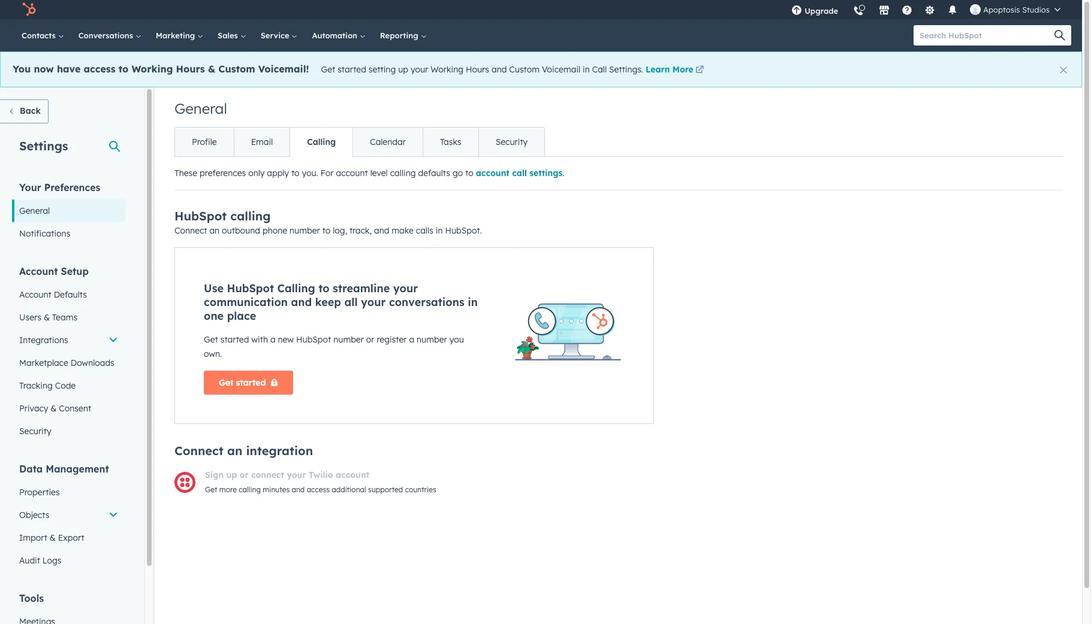Task type: vqa. For each thing, say whether or not it's contained in the screenshot.
Update The Colors And Fonts For Hubspot Forms That You'Ve Embedded On External Websites. These Settings Won'T Affect Your Pop-Up Forms Or Non-Hubspot Forms That Are Sending Data To Hubspot. at the top of the page
no



Task type: describe. For each thing, give the bounding box(es) containing it.
countries
[[405, 486, 436, 495]]

code
[[55, 381, 76, 392]]

register
[[377, 335, 407, 345]]

outbound
[[222, 225, 260, 236]]

conversations
[[78, 31, 135, 40]]

get for get started setting up your working hours and custom voicemail in call settings.
[[321, 64, 335, 75]]

marketing
[[156, 31, 197, 40]]

minutes
[[263, 486, 290, 495]]

upgrade image
[[792, 5, 802, 16]]

get for get started with a new hubspot number or register a number you own.
[[204, 335, 218, 345]]

use
[[204, 282, 224, 296]]

place
[[227, 309, 256, 323]]

preferences
[[44, 182, 100, 194]]

email
[[251, 137, 273, 148]]

twilio
[[309, 470, 333, 481]]

sign up or connect your twilio account get more calling minutes and access additional supported countries
[[205, 470, 436, 495]]

connect
[[251, 470, 284, 481]]

settings.
[[609, 64, 644, 75]]

account left the call
[[476, 168, 510, 179]]

learn
[[646, 64, 670, 75]]

search image
[[1055, 30, 1066, 41]]

audit logs
[[19, 556, 61, 567]]

audit
[[19, 556, 40, 567]]

users & teams link
[[12, 306, 125, 329]]

account defaults
[[19, 290, 87, 300]]

notifications link
[[12, 222, 125, 245]]

working for to
[[132, 63, 173, 75]]

profile link
[[175, 128, 234, 157]]

notifications image
[[948, 5, 958, 16]]

calling set up image
[[513, 277, 625, 361]]

and inside you now have access to working hours & custom voicemail! 'alert'
[[492, 64, 507, 75]]

import
[[19, 533, 47, 544]]

learn more link
[[646, 64, 706, 77]]

reporting link
[[373, 19, 434, 52]]

tools
[[19, 593, 44, 605]]

upgrade
[[805, 6, 839, 16]]

properties
[[19, 488, 60, 498]]

calling inside the use hubspot calling to streamline your communication and keep all your conversations in one place
[[277, 282, 315, 296]]

you now have access to working hours & custom voicemail! alert
[[0, 52, 1082, 88]]

additional
[[332, 486, 366, 495]]

teams
[[52, 312, 77, 323]]

up inside you now have access to working hours & custom voicemail! 'alert'
[[398, 64, 408, 75]]

& for teams
[[44, 312, 50, 323]]

to left you.
[[291, 168, 300, 179]]

tasks link
[[423, 128, 478, 157]]

get inside sign up or connect your twilio account get more calling minutes and access additional supported countries
[[205, 486, 217, 495]]

sales link
[[211, 19, 253, 52]]

call
[[592, 64, 607, 75]]

apoptosis
[[984, 5, 1020, 14]]

settings link
[[918, 0, 943, 19]]

one
[[204, 309, 224, 323]]

have
[[57, 63, 81, 75]]

hubspot calling connect an outbound phone number to log, track, and make calls in hubspot.
[[175, 209, 482, 236]]

data management
[[19, 464, 109, 476]]

to inside 'alert'
[[119, 63, 128, 75]]

number for calling
[[290, 225, 320, 236]]

custom for &
[[219, 63, 255, 75]]

marketplaces image
[[879, 5, 890, 16]]

in inside hubspot calling connect an outbound phone number to log, track, and make calls in hubspot.
[[436, 225, 443, 236]]

link opens in a new window image
[[696, 65, 704, 77]]

general link
[[12, 200, 125, 222]]

security inside account setup element
[[19, 426, 51, 437]]

export
[[58, 533, 84, 544]]

up inside sign up or connect your twilio account get more calling minutes and access additional supported countries
[[226, 470, 237, 481]]

contacts link
[[14, 19, 71, 52]]

calling icon image
[[854, 6, 864, 17]]

access inside 'alert'
[[84, 63, 116, 75]]

supported
[[368, 486, 403, 495]]

call
[[512, 168, 527, 179]]

conversations link
[[71, 19, 149, 52]]

now
[[34, 63, 54, 75]]

0 horizontal spatial security link
[[12, 420, 125, 443]]

you
[[450, 335, 464, 345]]

to right go
[[465, 168, 474, 179]]

to inside the use hubspot calling to streamline your communication and keep all your conversations in one place
[[319, 282, 330, 296]]

conversations
[[389, 296, 465, 309]]

an inside hubspot calling connect an outbound phone number to log, track, and make calls in hubspot.
[[210, 225, 220, 236]]

link opens in a new window image
[[696, 66, 704, 75]]

hours for &
[[176, 63, 205, 75]]

defaults
[[54, 290, 87, 300]]

get started
[[219, 378, 266, 389]]

search button
[[1049, 25, 1072, 46]]

started inside button
[[236, 378, 266, 389]]

apoptosis studios button
[[963, 0, 1068, 19]]

calling link
[[290, 128, 353, 157]]

new
[[278, 335, 294, 345]]

1 horizontal spatial an
[[227, 444, 243, 459]]

apoptosis studios
[[984, 5, 1050, 14]]

get started setting up your working hours and custom voicemail in call settings.
[[321, 64, 646, 75]]

learn more
[[646, 64, 694, 75]]

account right for
[[336, 168, 368, 179]]

started for you now have access to working hours & custom voicemail!
[[338, 64, 366, 75]]

access inside sign up or connect your twilio account get more calling minutes and access additional supported countries
[[307, 486, 330, 495]]

consent
[[59, 404, 91, 414]]

& inside you now have access to working hours & custom voicemail! 'alert'
[[208, 63, 215, 75]]

in inside the use hubspot calling to streamline your communication and keep all your conversations in one place
[[468, 296, 478, 309]]

get started with a new hubspot number or register a number you own.
[[204, 335, 464, 360]]

back
[[20, 106, 41, 116]]

calling for minutes
[[239, 486, 261, 495]]

import & export link
[[12, 527, 125, 550]]

integrations button
[[12, 329, 125, 352]]

and inside hubspot calling connect an outbound phone number to log, track, and make calls in hubspot.
[[374, 225, 389, 236]]

data management element
[[12, 463, 125, 573]]

privacy & consent link
[[12, 398, 125, 420]]

0 vertical spatial security link
[[478, 128, 545, 157]]

privacy
[[19, 404, 48, 414]]

help image
[[902, 5, 913, 16]]

close image
[[1060, 67, 1067, 74]]

all
[[345, 296, 358, 309]]

your right all
[[361, 296, 386, 309]]

tracking code link
[[12, 375, 125, 398]]

more
[[219, 486, 237, 495]]

import & export
[[19, 533, 84, 544]]

calling for defaults
[[390, 168, 416, 179]]

voicemail!
[[258, 63, 309, 75]]

only
[[248, 168, 265, 179]]

account for account defaults
[[19, 290, 51, 300]]

hubspot.
[[445, 225, 482, 236]]

number for started
[[334, 335, 364, 345]]

users & teams
[[19, 312, 77, 323]]

calendar
[[370, 137, 406, 148]]

hubspot inside "get started with a new hubspot number or register a number you own."
[[296, 335, 331, 345]]

get for get started
[[219, 378, 234, 389]]



Task type: locate. For each thing, give the bounding box(es) containing it.
or inside "get started with a new hubspot number or register a number you own."
[[366, 335, 375, 345]]

your
[[411, 64, 428, 75], [393, 282, 418, 296], [361, 296, 386, 309], [287, 470, 306, 481]]

0 horizontal spatial in
[[436, 225, 443, 236]]

you
[[13, 63, 31, 75]]

or inside sign up or connect your twilio account get more calling minutes and access additional supported countries
[[240, 470, 249, 481]]

1 horizontal spatial working
[[431, 64, 464, 75]]

1 vertical spatial connect
[[175, 444, 224, 459]]

get inside "get started with a new hubspot number or register a number you own."
[[204, 335, 218, 345]]

& right privacy
[[51, 404, 57, 414]]

navigation
[[175, 127, 545, 157]]

you.
[[302, 168, 318, 179]]

marketplaces button
[[872, 0, 897, 19]]

calling right level
[[390, 168, 416, 179]]

tools element
[[12, 593, 125, 625]]

automation
[[312, 31, 360, 40]]

& right users at the left of page
[[44, 312, 50, 323]]

working down reporting link
[[431, 64, 464, 75]]

up up more
[[226, 470, 237, 481]]

& for export
[[50, 533, 56, 544]]

hubspot image
[[22, 2, 36, 17]]

get inside button
[[219, 378, 234, 389]]

hubspot up the place
[[227, 282, 274, 296]]

for
[[321, 168, 334, 179]]

to left all
[[319, 282, 330, 296]]

2 connect from the top
[[175, 444, 224, 459]]

with
[[251, 335, 268, 345]]

properties link
[[12, 482, 125, 504]]

a left new
[[270, 335, 276, 345]]

get down automation
[[321, 64, 335, 75]]

working down marketing
[[132, 63, 173, 75]]

1 horizontal spatial security link
[[478, 128, 545, 157]]

0 vertical spatial an
[[210, 225, 220, 236]]

0 vertical spatial up
[[398, 64, 408, 75]]

tracking
[[19, 381, 53, 392]]

hubspot
[[175, 209, 227, 224], [227, 282, 274, 296], [296, 335, 331, 345]]

settings
[[530, 168, 563, 179]]

calendar link
[[353, 128, 423, 157]]

sign
[[205, 470, 224, 481]]

hubspot right new
[[296, 335, 331, 345]]

to
[[119, 63, 128, 75], [291, 168, 300, 179], [465, 168, 474, 179], [322, 225, 331, 236], [319, 282, 330, 296]]

number left you
[[417, 335, 447, 345]]

calls
[[416, 225, 434, 236]]

sales
[[218, 31, 240, 40]]

0 horizontal spatial custom
[[219, 63, 255, 75]]

hubspot link
[[14, 2, 45, 17]]

started inside "get started with a new hubspot number or register a number you own."
[[220, 335, 249, 345]]

1 horizontal spatial a
[[409, 335, 414, 345]]

2 account from the top
[[19, 290, 51, 300]]

calling inside sign up or connect your twilio account get more calling minutes and access additional supported countries
[[239, 486, 261, 495]]

connect an integration
[[175, 444, 313, 459]]

access
[[84, 63, 116, 75], [307, 486, 330, 495]]

1 vertical spatial calling
[[277, 282, 315, 296]]

0 horizontal spatial working
[[132, 63, 173, 75]]

0 vertical spatial hubspot
[[175, 209, 227, 224]]

security link down 'consent'
[[12, 420, 125, 443]]

notifications button
[[943, 0, 963, 19]]

1 a from the left
[[270, 335, 276, 345]]

tara schultz image
[[970, 4, 981, 15]]

0 horizontal spatial general
[[19, 206, 50, 216]]

0 horizontal spatial hours
[[176, 63, 205, 75]]

voicemail
[[542, 64, 581, 75]]

0 horizontal spatial access
[[84, 63, 116, 75]]

users
[[19, 312, 41, 323]]

working for your
[[431, 64, 464, 75]]

security up account call settings link
[[496, 137, 528, 148]]

a
[[270, 335, 276, 345], [409, 335, 414, 345]]

1 vertical spatial account
[[19, 290, 51, 300]]

or left register
[[366, 335, 375, 345]]

your right setting
[[411, 64, 428, 75]]

get inside you now have access to working hours & custom voicemail! 'alert'
[[321, 64, 335, 75]]

menu
[[784, 0, 1068, 23]]

calling
[[307, 137, 336, 148], [277, 282, 315, 296]]

custom for and
[[509, 64, 540, 75]]

your inside you now have access to working hours & custom voicemail! 'alert'
[[411, 64, 428, 75]]

marketing link
[[149, 19, 211, 52]]

and inside the use hubspot calling to streamline your communication and keep all your conversations in one place
[[291, 296, 312, 309]]

account setup element
[[12, 265, 125, 443]]

general up profile link on the left
[[175, 100, 227, 118]]

0 vertical spatial calling
[[307, 137, 336, 148]]

1 horizontal spatial up
[[398, 64, 408, 75]]

calling up outbound
[[230, 209, 271, 224]]

management
[[46, 464, 109, 476]]

data
[[19, 464, 43, 476]]

your preferences element
[[12, 181, 125, 245]]

started inside you now have access to working hours & custom voicemail! 'alert'
[[338, 64, 366, 75]]

security link up account call settings link
[[478, 128, 545, 157]]

an up more
[[227, 444, 243, 459]]

account for account setup
[[19, 266, 58, 278]]

1 vertical spatial up
[[226, 470, 237, 481]]

access down twilio
[[307, 486, 330, 495]]

a right register
[[409, 335, 414, 345]]

1 horizontal spatial number
[[334, 335, 364, 345]]

access right have
[[84, 63, 116, 75]]

number inside hubspot calling connect an outbound phone number to log, track, and make calls in hubspot.
[[290, 225, 320, 236]]

downloads
[[71, 358, 114, 369]]

profile
[[192, 137, 217, 148]]

1 vertical spatial general
[[19, 206, 50, 216]]

security down privacy
[[19, 426, 51, 437]]

& for consent
[[51, 404, 57, 414]]

2 vertical spatial calling
[[239, 486, 261, 495]]

in left call
[[583, 64, 590, 75]]

calling inside hubspot calling connect an outbound phone number to log, track, and make calls in hubspot.
[[230, 209, 271, 224]]

Search HubSpot search field
[[914, 25, 1061, 46]]

in right 'calls' on the left of page
[[436, 225, 443, 236]]

connect left outbound
[[175, 225, 207, 236]]

calling up for
[[307, 137, 336, 148]]

account setup
[[19, 266, 89, 278]]

calling
[[390, 168, 416, 179], [230, 209, 271, 224], [239, 486, 261, 495]]

1 vertical spatial calling
[[230, 209, 271, 224]]

hubspot up outbound
[[175, 209, 227, 224]]

keep
[[315, 296, 341, 309]]

up
[[398, 64, 408, 75], [226, 470, 237, 481]]

calling left keep
[[277, 282, 315, 296]]

your inside sign up or connect your twilio account get more calling minutes and access additional supported countries
[[287, 470, 306, 481]]

2 horizontal spatial in
[[583, 64, 590, 75]]

account call settings link
[[476, 168, 563, 179]]

integration
[[246, 444, 313, 459]]

1 vertical spatial or
[[240, 470, 249, 481]]

0 vertical spatial connect
[[175, 225, 207, 236]]

audit logs link
[[12, 550, 125, 573]]

2 vertical spatial hubspot
[[296, 335, 331, 345]]

1 horizontal spatial or
[[366, 335, 375, 345]]

make
[[392, 225, 414, 236]]

1 horizontal spatial access
[[307, 486, 330, 495]]

in right conversations
[[468, 296, 478, 309]]

tasks
[[440, 137, 462, 148]]

0 vertical spatial access
[[84, 63, 116, 75]]

started down the place
[[220, 335, 249, 345]]

0 horizontal spatial security
[[19, 426, 51, 437]]

and
[[492, 64, 507, 75], [374, 225, 389, 236], [291, 296, 312, 309], [292, 486, 305, 495]]

privacy & consent
[[19, 404, 91, 414]]

defaults
[[418, 168, 450, 179]]

& inside users & teams link
[[44, 312, 50, 323]]

connect inside hubspot calling connect an outbound phone number to log, track, and make calls in hubspot.
[[175, 225, 207, 236]]

general down the 'your'
[[19, 206, 50, 216]]

.
[[563, 168, 565, 179]]

get down sign
[[205, 486, 217, 495]]

phone
[[263, 225, 287, 236]]

custom left the voicemail
[[509, 64, 540, 75]]

hubspot inside the use hubspot calling to streamline your communication and keep all your conversations in one place
[[227, 282, 274, 296]]

0 vertical spatial or
[[366, 335, 375, 345]]

general inside the your preferences element
[[19, 206, 50, 216]]

working
[[132, 63, 173, 75], [431, 64, 464, 75]]

setting
[[369, 64, 396, 75]]

account defaults link
[[12, 284, 125, 306]]

hubspot inside hubspot calling connect an outbound phone number to log, track, and make calls in hubspot.
[[175, 209, 227, 224]]

these
[[175, 168, 197, 179]]

and inside sign up or connect your twilio account get more calling minutes and access additional supported countries
[[292, 486, 305, 495]]

security inside navigation
[[496, 137, 528, 148]]

in inside 'alert'
[[583, 64, 590, 75]]

0 horizontal spatial an
[[210, 225, 220, 236]]

your left twilio
[[287, 470, 306, 481]]

your right streamline at the top
[[393, 282, 418, 296]]

in
[[583, 64, 590, 75], [436, 225, 443, 236], [468, 296, 478, 309]]

& inside the privacy & consent "link"
[[51, 404, 57, 414]]

to inside hubspot calling connect an outbound phone number to log, track, and make calls in hubspot.
[[322, 225, 331, 236]]

account up additional
[[336, 470, 370, 481]]

1 account from the top
[[19, 266, 58, 278]]

number
[[290, 225, 320, 236], [334, 335, 364, 345], [417, 335, 447, 345]]

0 vertical spatial in
[[583, 64, 590, 75]]

menu containing apoptosis studios
[[784, 0, 1068, 23]]

started down with
[[236, 378, 266, 389]]

or left connect
[[240, 470, 249, 481]]

hours
[[176, 63, 205, 75], [466, 64, 489, 75]]

& left export
[[50, 533, 56, 544]]

1 horizontal spatial general
[[175, 100, 227, 118]]

up right setting
[[398, 64, 408, 75]]

to left log,
[[322, 225, 331, 236]]

marketplace downloads
[[19, 358, 114, 369]]

1 vertical spatial an
[[227, 444, 243, 459]]

1 vertical spatial hubspot
[[227, 282, 274, 296]]

2 a from the left
[[409, 335, 414, 345]]

calling right more
[[239, 486, 261, 495]]

general
[[175, 100, 227, 118], [19, 206, 50, 216]]

number right phone
[[290, 225, 320, 236]]

number down all
[[334, 335, 364, 345]]

1 connect from the top
[[175, 225, 207, 236]]

2 vertical spatial in
[[468, 296, 478, 309]]

0 horizontal spatial up
[[226, 470, 237, 481]]

2 vertical spatial started
[[236, 378, 266, 389]]

an
[[210, 225, 220, 236], [227, 444, 243, 459]]

2 horizontal spatial number
[[417, 335, 447, 345]]

logs
[[42, 556, 61, 567]]

an left outbound
[[210, 225, 220, 236]]

marketplace
[[19, 358, 68, 369]]

1 vertical spatial in
[[436, 225, 443, 236]]

& inside the import & export link
[[50, 533, 56, 544]]

your preferences
[[19, 182, 100, 194]]

0 horizontal spatial or
[[240, 470, 249, 481]]

sign up or connect your twilio account button
[[205, 468, 370, 483]]

0 vertical spatial started
[[338, 64, 366, 75]]

custom
[[219, 63, 255, 75], [509, 64, 540, 75]]

studios
[[1023, 5, 1050, 14]]

0 horizontal spatial number
[[290, 225, 320, 236]]

reporting
[[380, 31, 421, 40]]

navigation containing profile
[[175, 127, 545, 157]]

service
[[261, 31, 292, 40]]

0 vertical spatial calling
[[390, 168, 416, 179]]

connect up sign
[[175, 444, 224, 459]]

0 horizontal spatial a
[[270, 335, 276, 345]]

track,
[[350, 225, 372, 236]]

more
[[673, 64, 694, 75]]

started left setting
[[338, 64, 366, 75]]

objects button
[[12, 504, 125, 527]]

get down own.
[[219, 378, 234, 389]]

1 vertical spatial started
[[220, 335, 249, 345]]

1 horizontal spatial custom
[[509, 64, 540, 75]]

1 vertical spatial access
[[307, 486, 330, 495]]

0 vertical spatial security
[[496, 137, 528, 148]]

account up account defaults
[[19, 266, 58, 278]]

level
[[370, 168, 388, 179]]

1 horizontal spatial security
[[496, 137, 528, 148]]

started for use hubspot calling to streamline your communication and keep all your conversations in one place
[[220, 335, 249, 345]]

email link
[[234, 128, 290, 157]]

1 vertical spatial security link
[[12, 420, 125, 443]]

0 vertical spatial account
[[19, 266, 58, 278]]

1 horizontal spatial in
[[468, 296, 478, 309]]

to down conversations link
[[119, 63, 128, 75]]

1 horizontal spatial hours
[[466, 64, 489, 75]]

account up users at the left of page
[[19, 290, 51, 300]]

& down sales link
[[208, 63, 215, 75]]

1 vertical spatial security
[[19, 426, 51, 437]]

notifications
[[19, 228, 70, 239]]

get started button
[[204, 371, 294, 395]]

get up own.
[[204, 335, 218, 345]]

hours for and
[[466, 64, 489, 75]]

custom down sales link
[[219, 63, 255, 75]]

account inside sign up or connect your twilio account get more calling minutes and access additional supported countries
[[336, 470, 370, 481]]

connect
[[175, 225, 207, 236], [175, 444, 224, 459]]

settings image
[[925, 5, 936, 16]]

0 vertical spatial general
[[175, 100, 227, 118]]



